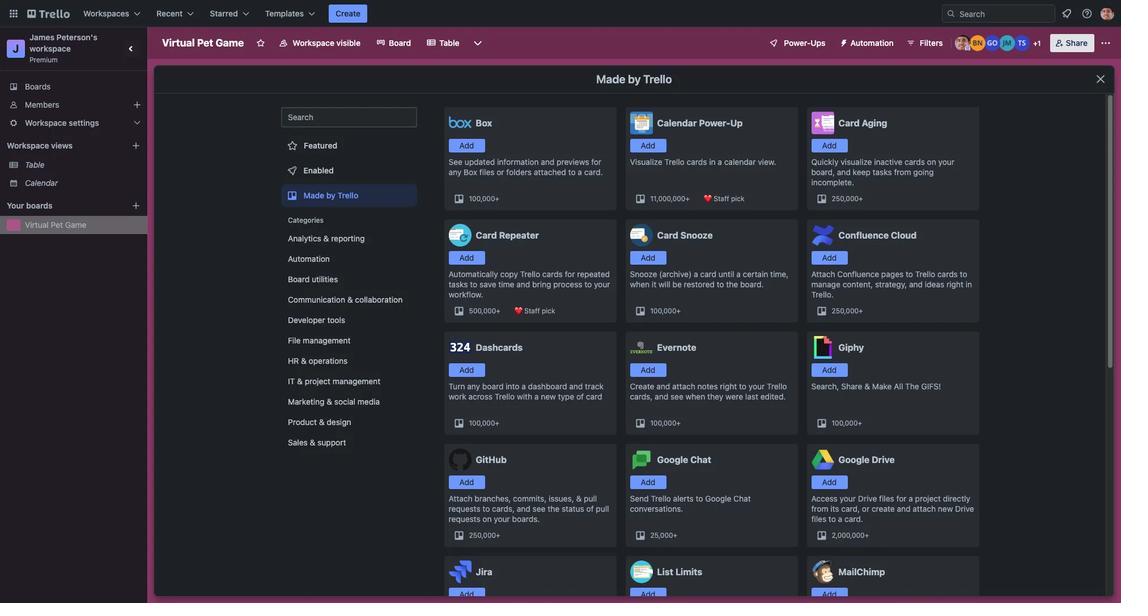 Task type: vqa. For each thing, say whether or not it's contained in the screenshot.
Confluence Cloud's Attach
yes



Task type: describe. For each thing, give the bounding box(es) containing it.
add for list limits
[[641, 590, 656, 599]]

enabled
[[304, 166, 334, 175]]

hr & operations link
[[281, 352, 417, 370]]

power-ups button
[[762, 34, 833, 52]]

branches,
[[475, 494, 511, 504]]

james peterson's workspace link
[[29, 32, 100, 53]]

google chat
[[658, 455, 712, 465]]

views
[[51, 141, 73, 150]]

updated
[[465, 157, 495, 167]]

be
[[673, 280, 682, 289]]

add button for google chat
[[630, 476, 667, 489]]

attach for github
[[449, 494, 473, 504]]

the inside snooze (archive) a card until a certain time, when it will be restored to the board.
[[727, 280, 738, 289]]

trello inside create and attach notes right to your trello cards, and see when they were last edited.
[[767, 382, 787, 391]]

box inside see updated information and previews for any box files or folders attached to a card.
[[464, 167, 478, 177]]

0 horizontal spatial virtual
[[25, 220, 49, 230]]

search,
[[812, 382, 839, 391]]

when inside snooze (archive) a card until a certain time, when it will be restored to the board.
[[630, 280, 650, 289]]

add for jira
[[460, 590, 474, 599]]

settings
[[69, 118, 99, 128]]

back to home image
[[27, 5, 70, 23]]

cards down calendar power-up
[[687, 157, 707, 167]]

& inside attach branches, commits, issues, & pull requests to cards, and see the status of pull requests on your boards.
[[576, 494, 582, 504]]

add for card snooze
[[641, 253, 656, 263]]

and inside the quickly visualize inactive cards on your board, and keep tasks from going incomplete.
[[837, 167, 851, 177]]

across
[[469, 392, 493, 401]]

boards.
[[512, 514, 540, 524]]

1 vertical spatial share
[[842, 382, 863, 391]]

a left calendar
[[718, 157, 722, 167]]

trello inside automatically copy trello cards for repeated tasks to save time and bring process to your workflow.
[[520, 269, 540, 279]]

& for sales & support
[[310, 438, 315, 447]]

categories
[[288, 216, 324, 225]]

to inside create and attach notes right to your trello cards, and see when they were last edited.
[[740, 382, 747, 391]]

add for giphy
[[823, 365, 837, 375]]

attach confluence pages to trello cards to manage content, strategy, and ideas right in trello.
[[812, 269, 973, 299]]

board.
[[741, 280, 764, 289]]

create for create
[[336, 9, 361, 18]]

collaboration
[[355, 295, 402, 305]]

board for board utilities
[[288, 274, 309, 284]]

0 vertical spatial snooze
[[681, 230, 713, 240]]

+ for dashcards
[[495, 419, 500, 428]]

add for github
[[460, 477, 474, 487]]

gary orlando (garyorlando) image
[[985, 35, 1001, 51]]

a down its
[[838, 514, 843, 524]]

jeremy miller (jeremymiller198) image
[[1000, 35, 1015, 51]]

media
[[357, 397, 380, 407]]

0 vertical spatial pull
[[584, 494, 597, 504]]

ben nelson (bennelson96) image
[[970, 35, 986, 51]]

previews
[[557, 157, 589, 167]]

+ right tara schultz (taraschultz7) image on the right top
[[1034, 39, 1038, 48]]

when inside create and attach notes right to your trello cards, and see when they were last edited.
[[686, 392, 706, 401]]

up
[[731, 118, 743, 128]]

2 vertical spatial files
[[812, 514, 827, 524]]

recent
[[157, 9, 183, 18]]

time
[[499, 280, 515, 289]]

members link
[[0, 96, 147, 114]]

0 horizontal spatial automation
[[288, 254, 330, 264]]

evernote
[[658, 343, 697, 353]]

❤️ for repeater
[[514, 307, 523, 315]]

add button for giphy
[[812, 363, 848, 377]]

edited.
[[761, 392, 786, 401]]

a up restored
[[694, 269, 698, 279]]

to inside attach branches, commits, issues, & pull requests to cards, and see the status of pull requests on your boards.
[[483, 504, 490, 514]]

0 vertical spatial management
[[303, 336, 350, 345]]

dashboard
[[528, 382, 567, 391]]

save
[[480, 280, 496, 289]]

workspace settings
[[25, 118, 99, 128]]

customize views image
[[472, 37, 484, 49]]

snooze inside snooze (archive) a card until a certain time, when it will be restored to the board.
[[630, 269, 657, 279]]

1 vertical spatial james peterson (jamespeterson93) image
[[955, 35, 971, 51]]

trello inside made by trello link
[[338, 191, 359, 200]]

cards, for github
[[492, 504, 515, 514]]

add button for box
[[449, 139, 485, 153]]

add for google chat
[[641, 477, 656, 487]]

github
[[476, 455, 507, 465]]

new inside turn any board into a dashboard and track work across trello with a new type of card
[[541, 392, 556, 401]]

100,000 + for dashcards
[[469, 419, 500, 428]]

1 horizontal spatial table
[[440, 38, 460, 48]]

hr & operations
[[288, 356, 347, 366]]

see updated information and previews for any box files or folders attached to a card.
[[449, 157, 603, 177]]

developer tools link
[[281, 311, 417, 329]]

1 vertical spatial made by trello
[[304, 191, 359, 200]]

your inside access your drive files for a project directly from its card, or create and attach new drive files to a card.
[[840, 494, 856, 504]]

card for card snooze
[[658, 230, 679, 240]]

turn
[[449, 382, 465, 391]]

for for google drive
[[897, 494, 907, 504]]

ideas
[[925, 280, 945, 289]]

add button for google drive
[[812, 476, 848, 489]]

board utilities
[[288, 274, 338, 284]]

your boards with 1 items element
[[7, 199, 115, 213]]

copy
[[500, 269, 518, 279]]

from inside the quickly visualize inactive cards on your board, and keep tasks from going incomplete.
[[895, 167, 912, 177]]

calendar link
[[25, 177, 141, 189]]

virtual inside text field
[[162, 37, 195, 49]]

content,
[[843, 280, 873, 289]]

card for card aging
[[839, 118, 860, 128]]

card. inside see updated information and previews for any box files or folders attached to a card.
[[585, 167, 603, 177]]

1 vertical spatial files
[[880, 494, 895, 504]]

250,000 + for card
[[832, 195, 863, 203]]

boards link
[[0, 78, 147, 96]]

1
[[1038, 39, 1041, 48]]

tasks inside automatically copy trello cards for repeated tasks to save time and bring process to your workflow.
[[449, 280, 468, 289]]

add for evernote
[[641, 365, 656, 375]]

1 requests from the top
[[449, 504, 481, 514]]

workspace visible
[[293, 38, 361, 48]]

type
[[558, 392, 575, 401]]

add for confluence cloud
[[823, 253, 837, 263]]

250,000 + for confluence
[[832, 307, 863, 315]]

+ 1
[[1034, 39, 1041, 48]]

analytics & reporting
[[288, 234, 365, 243]]

access your drive files for a project directly from its card, or create and attach new drive files to a card.
[[812, 494, 975, 524]]

card for card repeater
[[476, 230, 497, 240]]

❤️ staff pick for power-
[[704, 195, 745, 203]]

& for communication & collaboration
[[347, 295, 353, 305]]

0 vertical spatial project
[[305, 377, 330, 386]]

view.
[[758, 157, 777, 167]]

tools
[[327, 315, 345, 325]]

send
[[630, 494, 649, 504]]

add for card repeater
[[460, 253, 474, 263]]

❤️ for power-
[[704, 195, 712, 203]]

trello inside send trello alerts to google chat conversations.
[[651, 494, 671, 504]]

made by trello link
[[281, 184, 417, 207]]

notes
[[698, 382, 718, 391]]

automatically
[[449, 269, 498, 279]]

members
[[25, 100, 59, 109]]

0 notifications image
[[1060, 7, 1074, 20]]

0 horizontal spatial by
[[327, 191, 336, 200]]

utilities
[[312, 274, 338, 284]]

work
[[449, 392, 467, 401]]

attach for confluence cloud
[[812, 269, 836, 279]]

communication
[[288, 295, 345, 305]]

to inside see updated information and previews for any box files or folders attached to a card.
[[569, 167, 576, 177]]

templates
[[265, 9, 304, 18]]

show menu image
[[1101, 37, 1112, 49]]

restored
[[684, 280, 715, 289]]

1 horizontal spatial table link
[[420, 34, 466, 52]]

google inside send trello alerts to google chat conversations.
[[706, 494, 732, 504]]

Search field
[[956, 5, 1055, 22]]

board link
[[370, 34, 418, 52]]

workspace settings button
[[0, 114, 147, 132]]

1 vertical spatial power-
[[699, 118, 731, 128]]

on inside attach branches, commits, issues, & pull requests to cards, and see the status of pull requests on your boards.
[[483, 514, 492, 524]]

0 horizontal spatial pet
[[51, 220, 63, 230]]

tara schultz (taraschultz7) image
[[1014, 35, 1030, 51]]

create for create and attach notes right to your trello cards, and see when they were last edited.
[[630, 382, 655, 391]]

it & project management
[[288, 377, 380, 386]]

add button for card aging
[[812, 139, 848, 153]]

workspace
[[29, 44, 71, 53]]

list limits
[[658, 567, 703, 577]]

and inside turn any board into a dashboard and track work across trello with a new type of card
[[570, 382, 583, 391]]

attach branches, commits, issues, & pull requests to cards, and see the status of pull requests on your boards.
[[449, 494, 609, 524]]

cards, for evernote
[[630, 392, 653, 401]]

cards inside automatically copy trello cards for repeated tasks to save time and bring process to your workflow.
[[543, 269, 563, 279]]

power- inside button
[[784, 38, 811, 48]]

+ down time
[[496, 307, 501, 315]]

virtual pet game inside text field
[[162, 37, 244, 49]]

add button for list limits
[[630, 588, 667, 602]]

250,000 for confluence
[[832, 307, 859, 315]]

giphy
[[839, 343, 864, 353]]

on inside the quickly visualize inactive cards on your board, and keep tasks from going incomplete.
[[928, 157, 937, 167]]

analytics & reporting link
[[281, 230, 417, 248]]

a up with at the left bottom of page
[[522, 382, 526, 391]]

pet inside text field
[[197, 37, 213, 49]]

a left directly
[[909, 494, 913, 504]]

100,000 for evernote
[[651, 419, 677, 428]]

0 vertical spatial made by trello
[[597, 73, 672, 86]]

1 vertical spatial table link
[[25, 159, 141, 171]]

recent button
[[150, 5, 201, 23]]

card inside turn any board into a dashboard and track work across trello with a new type of card
[[586, 392, 602, 401]]

1 vertical spatial made
[[304, 191, 324, 200]]

add for dashcards
[[460, 365, 474, 375]]

quickly visualize inactive cards on your board, and keep tasks from going incomplete.
[[812, 157, 955, 187]]

new inside access your drive files for a project directly from its card, or create and attach new drive files to a card.
[[938, 504, 953, 514]]

250,000 for card
[[832, 195, 859, 203]]

aging
[[862, 118, 888, 128]]

workspace for workspace visible
[[293, 38, 335, 48]]

0 vertical spatial confluence
[[839, 230, 889, 240]]

incomplete.
[[812, 177, 855, 187]]

premium
[[29, 56, 58, 64]]

right inside create and attach notes right to your trello cards, and see when they were last edited.
[[720, 382, 737, 391]]

2 vertical spatial drive
[[956, 504, 975, 514]]

add for google drive
[[823, 477, 837, 487]]

issues,
[[549, 494, 574, 504]]

workflow.
[[449, 290, 483, 299]]

folders
[[507, 167, 532, 177]]

starred button
[[203, 5, 256, 23]]

to inside access your drive files for a project directly from its card, or create and attach new drive files to a card.
[[829, 514, 836, 524]]

power-ups
[[784, 38, 826, 48]]

it
[[652, 280, 657, 289]]

google for google drive
[[839, 455, 870, 465]]

keep
[[853, 167, 871, 177]]

automation link
[[281, 250, 417, 268]]

quickly
[[812, 157, 839, 167]]

they
[[708, 392, 724, 401]]

calendar for calendar power-up
[[658, 118, 697, 128]]

and inside access your drive files for a project directly from its card, or create and attach new drive files to a card.
[[897, 504, 911, 514]]



Task type: locate. For each thing, give the bounding box(es) containing it.
product
[[288, 417, 317, 427]]

attach inside access your drive files for a project directly from its card, or create and attach new drive files to a card.
[[913, 504, 936, 514]]

virtual pet game down your boards with 1 items element
[[25, 220, 86, 230]]

0 vertical spatial ❤️ staff pick
[[704, 195, 745, 203]]

tasks up workflow.
[[449, 280, 468, 289]]

share right search,
[[842, 382, 863, 391]]

virtual pet game down 'starred' at top
[[162, 37, 244, 49]]

conversations.
[[630, 504, 684, 514]]

+ down keep
[[859, 195, 863, 203]]

staff down visualize trello cards in a calendar view.
[[714, 195, 730, 203]]

& for marketing & social media
[[326, 397, 332, 407]]

100,000 + for card snooze
[[651, 307, 681, 315]]

featured
[[304, 141, 337, 150]]

attach up 'manage' on the top of the page
[[812, 269, 836, 279]]

repeated
[[577, 269, 610, 279]]

add button up the access on the right
[[812, 476, 848, 489]]

starred
[[210, 9, 238, 18]]

new down directly
[[938, 504, 953, 514]]

0 vertical spatial made
[[597, 73, 626, 86]]

0 vertical spatial files
[[480, 167, 495, 177]]

confluence left cloud
[[839, 230, 889, 240]]

see inside create and attach notes right to your trello cards, and see when they were last edited.
[[671, 392, 684, 401]]

workspace for workspace settings
[[25, 118, 67, 128]]

attach inside attach branches, commits, issues, & pull requests to cards, and see the status of pull requests on your boards.
[[449, 494, 473, 504]]

confluence inside attach confluence pages to trello cards to manage content, strategy, and ideas right in trello.
[[838, 269, 880, 279]]

process
[[554, 280, 583, 289]]

google up card,
[[839, 455, 870, 465]]

0 horizontal spatial ❤️ staff pick
[[514, 307, 555, 315]]

workspace navigation collapse icon image
[[124, 41, 139, 57]]

1 horizontal spatial automation
[[851, 38, 894, 48]]

staff for power-
[[714, 195, 730, 203]]

0 vertical spatial when
[[630, 280, 650, 289]]

create inside create button
[[336, 9, 361, 18]]

cards inside attach confluence pages to trello cards to manage content, strategy, and ideas right in trello.
[[938, 269, 958, 279]]

virtual down recent dropdown button
[[162, 37, 195, 49]]

1 vertical spatial snooze
[[630, 269, 657, 279]]

& left design
[[319, 417, 324, 427]]

jira
[[476, 567, 493, 577]]

files inside see updated information and previews for any box files or folders attached to a card.
[[480, 167, 495, 177]]

0 horizontal spatial on
[[483, 514, 492, 524]]

create right track
[[630, 382, 655, 391]]

0 vertical spatial attach
[[812, 269, 836, 279]]

any inside see updated information and previews for any box files or folders attached to a card.
[[449, 167, 462, 177]]

sm image
[[835, 34, 851, 50]]

add button up send
[[630, 476, 667, 489]]

project inside access your drive files for a project directly from its card, or create and attach new drive files to a card.
[[916, 494, 941, 504]]

confluence up content,
[[838, 269, 880, 279]]

any down see
[[449, 167, 462, 177]]

+ for giphy
[[858, 419, 863, 428]]

create button
[[329, 5, 368, 23]]

calendar up boards
[[25, 178, 58, 188]]

❤️ staff pick down automatically copy trello cards for repeated tasks to save time and bring process to your workflow.
[[514, 307, 555, 315]]

calendar power-up
[[658, 118, 743, 128]]

communication & collaboration
[[288, 295, 402, 305]]

workspace for workspace views
[[7, 141, 49, 150]]

2 horizontal spatial for
[[897, 494, 907, 504]]

for right previews
[[592, 157, 602, 167]]

0 vertical spatial pick
[[732, 195, 745, 203]]

visualize
[[630, 157, 663, 167]]

your inside create and attach notes right to your trello cards, and see when they were last edited.
[[749, 382, 765, 391]]

repeater
[[499, 230, 539, 240]]

your inside the quickly visualize inactive cards on your board, and keep tasks from going incomplete.
[[939, 157, 955, 167]]

100,000 + for box
[[469, 195, 500, 203]]

and inside attach confluence pages to trello cards to manage content, strategy, and ideas right in trello.
[[910, 280, 923, 289]]

snooze (archive) a card until a certain time, when it will be restored to the board.
[[630, 269, 789, 289]]

staff for repeater
[[525, 307, 540, 315]]

for up process
[[565, 269, 575, 279]]

1 vertical spatial new
[[938, 504, 953, 514]]

2 vertical spatial 250,000
[[469, 531, 496, 540]]

for inside access your drive files for a project directly from its card, or create and attach new drive files to a card.
[[897, 494, 907, 504]]

the down issues,
[[548, 504, 560, 514]]

100,000 + down across
[[469, 419, 500, 428]]

files
[[480, 167, 495, 177], [880, 494, 895, 504], [812, 514, 827, 524]]

cards, inside attach branches, commits, issues, & pull requests to cards, and see the status of pull requests on your boards.
[[492, 504, 515, 514]]

when left the it
[[630, 280, 650, 289]]

with
[[517, 392, 533, 401]]

+ for card aging
[[859, 195, 863, 203]]

0 vertical spatial tasks
[[873, 167, 892, 177]]

any inside turn any board into a dashboard and track work across trello with a new type of card
[[467, 382, 480, 391]]

google right alerts
[[706, 494, 732, 504]]

& left the 'make'
[[865, 382, 870, 391]]

1 horizontal spatial of
[[587, 504, 594, 514]]

box
[[476, 118, 492, 128], [464, 167, 478, 177]]

cloud
[[891, 230, 917, 240]]

or inside see updated information and previews for any box files or folders attached to a card.
[[497, 167, 504, 177]]

1 horizontal spatial share
[[1066, 38, 1088, 48]]

send trello alerts to google chat conversations.
[[630, 494, 751, 514]]

0 vertical spatial virtual pet game
[[162, 37, 244, 49]]

0 vertical spatial cards,
[[630, 392, 653, 401]]

game inside virtual pet game link
[[65, 220, 86, 230]]

add button
[[449, 139, 485, 153], [630, 139, 667, 153], [812, 139, 848, 153], [449, 251, 485, 265], [630, 251, 667, 265], [812, 251, 848, 265], [449, 363, 485, 377], [630, 363, 667, 377], [812, 363, 848, 377], [449, 476, 485, 489], [630, 476, 667, 489], [812, 476, 848, 489], [449, 588, 485, 602], [630, 588, 667, 602], [812, 588, 848, 602]]

& right it
[[297, 377, 302, 386]]

trello.
[[812, 290, 834, 299]]

1 vertical spatial virtual pet game
[[25, 220, 86, 230]]

product & design link
[[281, 413, 417, 432]]

0 horizontal spatial card
[[476, 230, 497, 240]]

& down board utilities link
[[347, 295, 353, 305]]

0 horizontal spatial table
[[25, 160, 44, 170]]

cards up ideas
[[938, 269, 958, 279]]

james peterson (jamespeterson93) image left gary orlando (garyorlando) 'image'
[[955, 35, 971, 51]]

file management
[[288, 336, 350, 345]]

project down hr & operations
[[305, 377, 330, 386]]

0 horizontal spatial ❤️
[[514, 307, 523, 315]]

for inside automatically copy trello cards for repeated tasks to save time and bring process to your workflow.
[[565, 269, 575, 279]]

0 vertical spatial any
[[449, 167, 462, 177]]

100,000 for giphy
[[832, 419, 858, 428]]

boards
[[26, 201, 53, 210]]

list
[[658, 567, 674, 577]]

for
[[592, 157, 602, 167], [565, 269, 575, 279], [897, 494, 907, 504]]

+ down 'branches,'
[[496, 531, 500, 540]]

1 horizontal spatial on
[[928, 157, 937, 167]]

1 vertical spatial pull
[[596, 504, 609, 514]]

workspace inside button
[[293, 38, 335, 48]]

250,000 up jira
[[469, 531, 496, 540]]

& for product & design
[[319, 417, 324, 427]]

250,000 down the "trello."
[[832, 307, 859, 315]]

star or unstar board image
[[256, 39, 266, 48]]

1 horizontal spatial files
[[812, 514, 827, 524]]

card inside snooze (archive) a card until a certain time, when it will be restored to the board.
[[700, 269, 717, 279]]

add button down jira
[[449, 588, 485, 602]]

for left directly
[[897, 494, 907, 504]]

1 vertical spatial confluence
[[838, 269, 880, 279]]

chat inside send trello alerts to google chat conversations.
[[734, 494, 751, 504]]

google for google chat
[[658, 455, 689, 465]]

workspace left visible on the left of page
[[293, 38, 335, 48]]

of inside attach branches, commits, issues, & pull requests to cards, and see the status of pull requests on your boards.
[[587, 504, 594, 514]]

pick for calendar power-up
[[732, 195, 745, 203]]

250,000 + up jira
[[469, 531, 500, 540]]

1 vertical spatial or
[[862, 504, 870, 514]]

management up operations
[[303, 336, 350, 345]]

+ down content,
[[859, 307, 863, 315]]

card aging
[[839, 118, 888, 128]]

0 vertical spatial box
[[476, 118, 492, 128]]

0 vertical spatial table
[[440, 38, 460, 48]]

for for card repeater
[[565, 269, 575, 279]]

board
[[389, 38, 411, 48], [288, 274, 309, 284]]

add button up turn
[[449, 363, 485, 377]]

0 horizontal spatial card
[[586, 392, 602, 401]]

add button for card repeater
[[449, 251, 485, 265]]

add button for card snooze
[[630, 251, 667, 265]]

+ for evernote
[[677, 419, 681, 428]]

james
[[29, 32, 54, 42]]

1 vertical spatial attach
[[449, 494, 473, 504]]

workspace down members
[[25, 118, 67, 128]]

attach inside create and attach notes right to your trello cards, and see when they were last edited.
[[673, 382, 696, 391]]

Board name text field
[[157, 34, 250, 52]]

2 vertical spatial for
[[897, 494, 907, 504]]

0 vertical spatial by
[[628, 73, 641, 86]]

add button for mailchimp
[[812, 588, 848, 602]]

create inside create and attach notes right to your trello cards, and see when they were last edited.
[[630, 382, 655, 391]]

& for hr & operations
[[301, 356, 306, 366]]

of right status
[[587, 504, 594, 514]]

when down notes
[[686, 392, 706, 401]]

2 vertical spatial 250,000 +
[[469, 531, 500, 540]]

any up across
[[467, 382, 480, 391]]

add button for calendar power-up
[[630, 139, 667, 153]]

project left directly
[[916, 494, 941, 504]]

2,000,000 +
[[832, 531, 869, 540]]

of right 'type'
[[577, 392, 584, 401]]

+ for card snooze
[[677, 307, 681, 315]]

1 horizontal spatial card
[[658, 230, 679, 240]]

to inside snooze (archive) a card until a certain time, when it will be restored to the board.
[[717, 280, 724, 289]]

250,000 + down content,
[[832, 307, 863, 315]]

see for github
[[533, 504, 546, 514]]

calendar for calendar
[[25, 178, 58, 188]]

filters button
[[903, 34, 947, 52]]

pet down your boards with 1 items element
[[51, 220, 63, 230]]

❤️ staff pick for repeater
[[514, 307, 555, 315]]

2,000,000
[[832, 531, 865, 540]]

a right with at the left bottom of page
[[535, 392, 539, 401]]

visible
[[337, 38, 361, 48]]

ups
[[811, 38, 826, 48]]

see down commits,
[[533, 504, 546, 514]]

+ for confluence cloud
[[859, 307, 863, 315]]

0 vertical spatial drive
[[872, 455, 895, 465]]

0 horizontal spatial chat
[[691, 455, 712, 465]]

100,000 for card snooze
[[651, 307, 677, 315]]

add button for evernote
[[630, 363, 667, 377]]

workspace left views
[[7, 141, 49, 150]]

1 vertical spatial card.
[[845, 514, 863, 524]]

1 vertical spatial workspace
[[25, 118, 67, 128]]

1 vertical spatial on
[[483, 514, 492, 524]]

time,
[[771, 269, 789, 279]]

& up status
[[576, 494, 582, 504]]

+ up the github
[[495, 419, 500, 428]]

to
[[569, 167, 576, 177], [906, 269, 914, 279], [960, 269, 968, 279], [470, 280, 478, 289], [585, 280, 592, 289], [717, 280, 724, 289], [740, 382, 747, 391], [696, 494, 703, 504], [483, 504, 490, 514], [829, 514, 836, 524]]

100,000 down across
[[469, 419, 495, 428]]

from down inactive
[[895, 167, 912, 177]]

Search text field
[[281, 107, 417, 128]]

add for calendar power-up
[[641, 141, 656, 150]]

❤️ down visualize trello cards in a calendar view.
[[704, 195, 712, 203]]

see for evernote
[[671, 392, 684, 401]]

cards inside the quickly visualize inactive cards on your board, and keep tasks from going incomplete.
[[905, 157, 925, 167]]

will
[[659, 280, 671, 289]]

for inside see updated information and previews for any box files or folders attached to a card.
[[592, 157, 602, 167]]

game down your boards with 1 items element
[[65, 220, 86, 230]]

1 horizontal spatial from
[[895, 167, 912, 177]]

25,000 +
[[651, 531, 678, 540]]

1 horizontal spatial cards,
[[630, 392, 653, 401]]

add button for github
[[449, 476, 485, 489]]

table left customize views icon
[[440, 38, 460, 48]]

see
[[671, 392, 684, 401], [533, 504, 546, 514]]

of
[[577, 392, 584, 401], [587, 504, 594, 514]]

card repeater
[[476, 230, 539, 240]]

james peterson (jamespeterson93) image right open information menu image
[[1101, 7, 1115, 20]]

0 vertical spatial 250,000 +
[[832, 195, 863, 203]]

1 vertical spatial project
[[916, 494, 941, 504]]

pages
[[882, 269, 904, 279]]

trello inside attach confluence pages to trello cards to manage content, strategy, and ideas right in trello.
[[916, 269, 936, 279]]

1 vertical spatial of
[[587, 504, 594, 514]]

box up updated
[[476, 118, 492, 128]]

0 horizontal spatial of
[[577, 392, 584, 401]]

1 horizontal spatial board
[[389, 38, 411, 48]]

add button for jira
[[449, 588, 485, 602]]

developer tools
[[288, 315, 345, 325]]

all
[[894, 382, 904, 391]]

in right ideas
[[966, 280, 973, 289]]

add for box
[[460, 141, 474, 150]]

0 vertical spatial card.
[[585, 167, 603, 177]]

and inside attach branches, commits, issues, & pull requests to cards, and see the status of pull requests on your boards.
[[517, 504, 531, 514]]

automation up board utilities
[[288, 254, 330, 264]]

sales
[[288, 438, 307, 447]]

in left calendar
[[710, 157, 716, 167]]

turn any board into a dashboard and track work across trello with a new type of card
[[449, 382, 604, 401]]

virtual
[[162, 37, 195, 49], [25, 220, 49, 230]]

+ down conversations.
[[673, 531, 678, 540]]

a inside see updated information and previews for any box files or folders attached to a card.
[[578, 167, 582, 177]]

card. inside access your drive files for a project directly from its card, or create and attach new drive files to a card.
[[845, 514, 863, 524]]

1 vertical spatial attach
[[913, 504, 936, 514]]

power- up visualize trello cards in a calendar view.
[[699, 118, 731, 128]]

templates button
[[258, 5, 322, 23]]

on down 'branches,'
[[483, 514, 492, 524]]

attach inside attach confluence pages to trello cards to manage content, strategy, and ideas right in trello.
[[812, 269, 836, 279]]

add
[[460, 141, 474, 150], [641, 141, 656, 150], [823, 141, 837, 150], [460, 253, 474, 263], [641, 253, 656, 263], [823, 253, 837, 263], [460, 365, 474, 375], [641, 365, 656, 375], [823, 365, 837, 375], [460, 477, 474, 487], [641, 477, 656, 487], [823, 477, 837, 487], [460, 590, 474, 599], [641, 590, 656, 599], [823, 590, 837, 599]]

right inside attach confluence pages to trello cards to manage content, strategy, and ideas right in trello.
[[947, 280, 964, 289]]

1 vertical spatial calendar
[[25, 178, 58, 188]]

1 horizontal spatial made
[[597, 73, 626, 86]]

0 vertical spatial staff
[[714, 195, 730, 203]]

1 vertical spatial drive
[[858, 494, 877, 504]]

100,000 down updated
[[469, 195, 495, 203]]

card down track
[[586, 392, 602, 401]]

0 vertical spatial attach
[[673, 382, 696, 391]]

pet down 'starred' at top
[[197, 37, 213, 49]]

+ for github
[[496, 531, 500, 540]]

in inside attach confluence pages to trello cards to manage content, strategy, and ideas right in trello.
[[966, 280, 973, 289]]

0 horizontal spatial google
[[658, 455, 689, 465]]

table link up calendar link
[[25, 159, 141, 171]]

james peterson (jamespeterson93) image
[[1101, 7, 1115, 20], [955, 35, 971, 51]]

a right until
[[737, 269, 741, 279]]

250,000 +
[[832, 195, 863, 203], [832, 307, 863, 315], [469, 531, 500, 540]]

+ up card snooze at the top of the page
[[686, 195, 690, 203]]

attached
[[534, 167, 566, 177]]

management
[[303, 336, 350, 345], [333, 377, 380, 386]]

board for board
[[389, 38, 411, 48]]

mailchimp
[[839, 567, 886, 577]]

trello inside turn any board into a dashboard and track work across trello with a new type of card
[[495, 392, 515, 401]]

+ for google drive
[[865, 531, 869, 540]]

+ for box
[[495, 195, 500, 203]]

1 horizontal spatial or
[[862, 504, 870, 514]]

100,000 for dashcards
[[469, 419, 495, 428]]

tasks inside the quickly visualize inactive cards on your board, and keep tasks from going incomplete.
[[873, 167, 892, 177]]

or
[[497, 167, 504, 177], [862, 504, 870, 514]]

0 vertical spatial virtual
[[162, 37, 195, 49]]

see inside attach branches, commits, issues, & pull requests to cards, and see the status of pull requests on your boards.
[[533, 504, 546, 514]]

and inside automatically copy trello cards for repeated tasks to save time and bring process to your workflow.
[[517, 280, 530, 289]]

automatically copy trello cards for repeated tasks to save time and bring process to your workflow.
[[449, 269, 610, 299]]

your inside attach branches, commits, issues, & pull requests to cards, and see the status of pull requests on your boards.
[[494, 514, 510, 524]]

add for card aging
[[823, 141, 837, 150]]

developer
[[288, 315, 325, 325]]

add board image
[[132, 201, 141, 210]]

pick for card repeater
[[542, 307, 555, 315]]

1 vertical spatial automation
[[288, 254, 330, 264]]

board
[[483, 382, 504, 391]]

0 vertical spatial for
[[592, 157, 602, 167]]

and inside see updated information and previews for any box files or folders attached to a card.
[[541, 157, 555, 167]]

the inside attach branches, commits, issues, & pull requests to cards, and see the status of pull requests on your boards.
[[548, 504, 560, 514]]

to inside send trello alerts to google chat conversations.
[[696, 494, 703, 504]]

0 horizontal spatial from
[[812, 504, 829, 514]]

0 horizontal spatial table link
[[25, 159, 141, 171]]

0 horizontal spatial project
[[305, 377, 330, 386]]

from inside access your drive files for a project directly from its card, or create and attach new drive files to a card.
[[812, 504, 829, 514]]

0 horizontal spatial for
[[565, 269, 575, 279]]

card left "aging"
[[839, 118, 860, 128]]

bring
[[533, 280, 551, 289]]

cards up bring
[[543, 269, 563, 279]]

from down the access on the right
[[812, 504, 829, 514]]

operations
[[309, 356, 347, 366]]

google drive
[[839, 455, 895, 465]]

2 horizontal spatial files
[[880, 494, 895, 504]]

workspace views
[[7, 141, 73, 150]]

100,000 + for giphy
[[832, 419, 863, 428]]

card down the 11,000,000
[[658, 230, 679, 240]]

0 vertical spatial board
[[389, 38, 411, 48]]

virtual down boards
[[25, 220, 49, 230]]

or inside access your drive files for a project directly from its card, or create and attach new drive files to a card.
[[862, 504, 870, 514]]

add button for confluence cloud
[[812, 251, 848, 265]]

open information menu image
[[1082, 8, 1093, 19]]

0 horizontal spatial or
[[497, 167, 504, 177]]

pull right status
[[596, 504, 609, 514]]

cards up going
[[905, 157, 925, 167]]

search image
[[947, 9, 956, 18]]

of inside turn any board into a dashboard and track work across trello with a new type of card
[[577, 392, 584, 401]]

right
[[947, 280, 964, 289], [720, 382, 737, 391]]

2 requests from the top
[[449, 514, 481, 524]]

100,000 + for evernote
[[651, 419, 681, 428]]

0 vertical spatial calendar
[[658, 118, 697, 128]]

add for mailchimp
[[823, 590, 837, 599]]

❤️ down automatically copy trello cards for repeated tasks to save time and bring process to your workflow.
[[514, 307, 523, 315]]

create and attach notes right to your trello cards, and see when they were last edited.
[[630, 382, 787, 401]]

0 horizontal spatial when
[[630, 280, 650, 289]]

0 vertical spatial in
[[710, 157, 716, 167]]

pull up status
[[584, 494, 597, 504]]

1 horizontal spatial james peterson (jamespeterson93) image
[[1101, 7, 1115, 20]]

enabled link
[[281, 159, 417, 182]]

card,
[[842, 504, 860, 514]]

1 vertical spatial 250,000
[[832, 307, 859, 315]]

game inside "virtual pet game" text field
[[216, 37, 244, 49]]

100,000 + up google chat
[[651, 419, 681, 428]]

1 vertical spatial table
[[25, 160, 44, 170]]

0 vertical spatial game
[[216, 37, 244, 49]]

j link
[[7, 40, 25, 58]]

0 horizontal spatial virtual pet game
[[25, 220, 86, 230]]

boards
[[25, 82, 51, 91]]

+ for google chat
[[673, 531, 678, 540]]

add button up visualize
[[630, 139, 667, 153]]

create a view image
[[132, 141, 141, 150]]

power- left the sm image
[[784, 38, 811, 48]]

design
[[327, 417, 351, 427]]

0 vertical spatial from
[[895, 167, 912, 177]]

1 horizontal spatial see
[[671, 392, 684, 401]]

virtual pet game
[[162, 37, 244, 49], [25, 220, 86, 230]]

add button for dashcards
[[449, 363, 485, 377]]

add button down evernote
[[630, 363, 667, 377]]

& for analytics & reporting
[[323, 234, 329, 243]]

0 horizontal spatial board
[[288, 274, 309, 284]]

100,000 for box
[[469, 195, 495, 203]]

25,000
[[651, 531, 673, 540]]

calendar
[[658, 118, 697, 128], [25, 178, 58, 188]]

1 horizontal spatial new
[[938, 504, 953, 514]]

+ down be
[[677, 307, 681, 315]]

0 horizontal spatial made by trello
[[304, 191, 359, 200]]

right up were
[[720, 382, 737, 391]]

snooze up (archive)
[[681, 230, 713, 240]]

card. down previews
[[585, 167, 603, 177]]

1 horizontal spatial virtual
[[162, 37, 195, 49]]

virtual pet game link
[[25, 219, 141, 231]]

cards, inside create and attach notes right to your trello cards, and see when they were last edited.
[[630, 392, 653, 401]]

& for it & project management
[[297, 377, 302, 386]]

inactive
[[875, 157, 903, 167]]

250,000 down 'incomplete.' at the top of the page
[[832, 195, 859, 203]]

calendar up visualize trello cards in a calendar view.
[[658, 118, 697, 128]]

primary element
[[0, 0, 1122, 27]]

pick down bring
[[542, 307, 555, 315]]

0 vertical spatial on
[[928, 157, 937, 167]]

add button up the automatically
[[449, 251, 485, 265]]

1 horizontal spatial by
[[628, 73, 641, 86]]

this member is an admin of this board. image
[[966, 46, 971, 51]]

confluence cloud
[[839, 230, 917, 240]]

1 vertical spatial cards,
[[492, 504, 515, 514]]

0 horizontal spatial any
[[449, 167, 462, 177]]

or right card,
[[862, 504, 870, 514]]

add button up quickly
[[812, 139, 848, 153]]

share inside button
[[1066, 38, 1088, 48]]

1 vertical spatial management
[[333, 377, 380, 386]]

1 horizontal spatial made by trello
[[597, 73, 672, 86]]

0 vertical spatial ❤️
[[704, 195, 712, 203]]

make
[[873, 382, 892, 391]]

until
[[719, 269, 735, 279]]

1 horizontal spatial tasks
[[873, 167, 892, 177]]

card
[[839, 118, 860, 128], [476, 230, 497, 240], [658, 230, 679, 240]]

1 vertical spatial by
[[327, 191, 336, 200]]

and
[[541, 157, 555, 167], [837, 167, 851, 177], [517, 280, 530, 289], [910, 280, 923, 289], [570, 382, 583, 391], [657, 382, 670, 391], [655, 392, 669, 401], [517, 504, 531, 514], [897, 504, 911, 514]]

your inside automatically copy trello cards for repeated tasks to save time and bring process to your workflow.
[[594, 280, 610, 289]]

0 vertical spatial chat
[[691, 455, 712, 465]]

❤️ staff pick down calendar
[[704, 195, 745, 203]]

automation inside button
[[851, 38, 894, 48]]

1 horizontal spatial staff
[[714, 195, 730, 203]]

0 horizontal spatial attach
[[673, 382, 696, 391]]

cards
[[687, 157, 707, 167], [905, 157, 925, 167], [543, 269, 563, 279], [938, 269, 958, 279]]

1 vertical spatial game
[[65, 220, 86, 230]]

100,000 + down updated
[[469, 195, 500, 203]]

pick down calendar
[[732, 195, 745, 203]]

workspace inside dropdown button
[[25, 118, 67, 128]]



